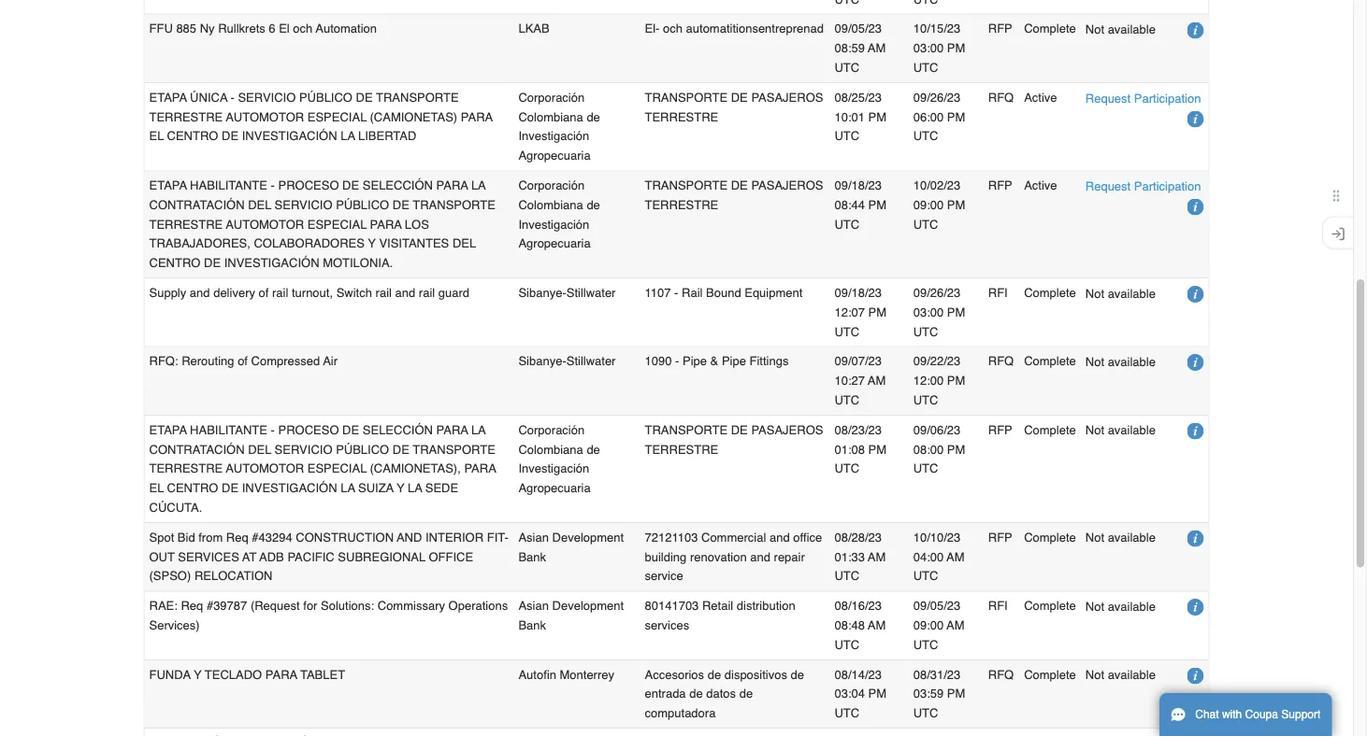 Task type: vqa. For each thing, say whether or not it's contained in the screenshot.
Clear filter icon
no



Task type: locate. For each thing, give the bounding box(es) containing it.
stillwater left 1107
[[566, 286, 616, 300]]

selección up 'los'
[[363, 178, 433, 192]]

utc inside 09/22/23 12:00 pm utc
[[913, 393, 938, 407]]

am inside '09/05/23 09:00 am utc'
[[947, 619, 965, 633]]

6 available from the top
[[1108, 600, 1156, 614]]

09/18/23 for 12:07
[[834, 286, 882, 300]]

09:00 inside '09/05/23 09:00 am utc'
[[913, 619, 944, 633]]

utc for 08/23/23 01:08 pm utc
[[834, 462, 859, 476]]

1 vertical spatial centro
[[149, 256, 200, 270]]

- inside etapa habilitante - proceso de selección para la contratación del  servicio público de transporte terrestre automotor especial para los trabajadores, colaboradores y visitantes del centro de investigación motilonia.
[[271, 178, 275, 192]]

automotor inside etapa habilitante - proceso de selección para la contratación del servicio público de transporte terrestre automotor especial (camionetas), para el centro de investigación la suiza y la sede cúcuta.
[[226, 462, 304, 476]]

investigación inside etapa única - servicio público de transporte terrestre automotor especial (camionetas) para el centro de investigación la libertad
[[242, 129, 337, 143]]

2 habilitante from the top
[[190, 423, 267, 437]]

2 vertical spatial público
[[336, 443, 389, 457]]

proceso
[[278, 178, 339, 192], [278, 423, 339, 437]]

supply
[[149, 286, 186, 300]]

centro down única
[[167, 129, 218, 143]]

1 active from the top
[[1024, 90, 1057, 104]]

rfq right 08/31/23
[[988, 668, 1014, 682]]

selección inside etapa habilitante - proceso de selección para la contratación del  servicio público de transporte terrestre automotor especial para los trabajadores, colaboradores y visitantes del centro de investigación motilonia.
[[363, 178, 433, 192]]

pm for 09/18/23 12:07 pm utc
[[868, 305, 887, 319]]

habilitante inside etapa habilitante - proceso de selección para la contratación del servicio público de transporte terrestre automotor especial (camionetas), para el centro de investigación la suiza y la sede cúcuta.
[[190, 423, 267, 437]]

etapa left única
[[149, 90, 187, 104]]

utc down 04:00
[[913, 570, 938, 584]]

active for rfp
[[1024, 178, 1057, 192]]

habilitante up trabajadores,
[[190, 178, 267, 192]]

am inside 09/07/23 10:27 am utc
[[868, 374, 886, 388]]

terrestre up cúcuta.
[[149, 462, 223, 476]]

utc down 08:48
[[834, 638, 859, 652]]

1 03:00 from the top
[[913, 41, 944, 55]]

complete for 09/22/23 12:00 pm utc
[[1024, 355, 1076, 369]]

2 colombiana from the top
[[518, 198, 583, 212]]

2 etapa from the top
[[149, 178, 187, 192]]

2 rfi from the top
[[988, 599, 1008, 613]]

etapa inside etapa única - servicio público de transporte terrestre automotor especial (camionetas) para el centro de investigación la libertad
[[149, 90, 187, 104]]

y right funda
[[194, 668, 202, 682]]

5 not from the top
[[1085, 531, 1104, 545]]

1 agropecuaria from the top
[[518, 149, 591, 163]]

de
[[356, 90, 373, 104], [731, 90, 748, 104], [222, 129, 239, 143], [342, 178, 359, 192], [731, 178, 748, 192], [393, 198, 409, 212], [204, 256, 221, 270], [342, 423, 359, 437], [731, 423, 748, 437], [393, 443, 409, 457], [222, 481, 239, 496]]

2 vertical spatial especial
[[307, 462, 367, 476]]

utc for 09/18/23 08:44 pm utc
[[834, 217, 859, 231]]

(request
[[251, 599, 300, 613]]

2 asian development bank from the top
[[518, 599, 624, 633]]

och right el-
[[663, 22, 683, 36]]

1 vertical spatial 09/05/23
[[913, 599, 961, 613]]

3 complete from the top
[[1024, 355, 1076, 369]]

1 09/18/23 from the top
[[834, 178, 882, 192]]

1 vertical spatial 09:00
[[913, 619, 944, 633]]

services)
[[149, 619, 200, 633]]

2 participation from the top
[[1134, 179, 1201, 193]]

2 vertical spatial colombiana
[[518, 443, 583, 457]]

commissary
[[378, 599, 445, 613]]

4 available from the top
[[1108, 424, 1156, 438]]

4 complete from the top
[[1024, 423, 1076, 437]]

stillwater
[[566, 286, 616, 300], [566, 355, 616, 369]]

1 automotor from the top
[[226, 110, 304, 124]]

1 asian from the top
[[518, 531, 549, 545]]

09/18/23 inside 09/18/23 12:07 pm utc
[[834, 286, 882, 300]]

y up motilonia.
[[368, 237, 376, 251]]

1 corporación colombiana de investigación agropecuaria from the top
[[518, 90, 600, 163]]

2 development from the top
[[552, 599, 624, 613]]

09/18/23
[[834, 178, 882, 192], [834, 286, 882, 300]]

1 pasajeros from the top
[[751, 90, 823, 104]]

rfp
[[988, 22, 1012, 36], [988, 178, 1012, 192], [988, 423, 1012, 437], [988, 531, 1012, 545]]

3 investigación from the top
[[518, 462, 589, 476]]

2 09/26/23 from the top
[[913, 286, 961, 300]]

terrestre up "rail"
[[645, 198, 718, 212]]

1 vertical spatial agropecuaria
[[518, 237, 591, 251]]

2 automotor from the top
[[226, 217, 304, 231]]

1 complete from the top
[[1024, 22, 1076, 36]]

0 vertical spatial automotor
[[226, 110, 304, 124]]

5 available from the top
[[1108, 531, 1156, 545]]

0 vertical spatial rfi
[[988, 286, 1008, 300]]

utc down 10/15/23
[[913, 61, 938, 75]]

utc inside the '08/14/23 03:04 pm utc'
[[834, 707, 859, 721]]

pipe
[[683, 355, 707, 369], [722, 355, 746, 369]]

03:00 inside 09/26/23 03:00 pm utc
[[913, 305, 944, 319]]

1 vertical spatial request participation
[[1085, 179, 1201, 193]]

sibanye-stillwater left 1090
[[518, 355, 616, 369]]

0 horizontal spatial of
[[238, 355, 248, 369]]

stillwater left 1090
[[566, 355, 616, 369]]

participation for rfq
[[1134, 91, 1201, 105]]

rfp right 10/02/23
[[988, 178, 1012, 192]]

rfi for 09/26/23 03:00 pm utc
[[988, 286, 1008, 300]]

- inside etapa habilitante - proceso de selección para la contratación del servicio público de transporte terrestre automotor especial (camionetas), para el centro de investigación la suiza y la sede cúcuta.
[[271, 423, 275, 437]]

utc inside 08/28/23 01:33 am utc
[[834, 570, 859, 584]]

2 agropecuaria from the top
[[518, 237, 591, 251]]

etapa down rfq:
[[149, 423, 187, 437]]

1 vertical spatial bank
[[518, 619, 546, 633]]

1 vertical spatial habilitante
[[190, 423, 267, 437]]

2 vertical spatial servicio
[[275, 443, 332, 457]]

2 complete from the top
[[1024, 286, 1076, 300]]

am inside 09/05/23 08:59 am utc
[[868, 41, 886, 55]]

utc down '12:00'
[[913, 393, 938, 407]]

centro up supply
[[149, 256, 200, 270]]

pm down 10/15/23
[[947, 41, 965, 55]]

bank right office
[[518, 550, 546, 564]]

habilitante inside etapa habilitante - proceso de selección para la contratación del  servicio público de transporte terrestre automotor especial para los trabajadores, colaboradores y visitantes del centro de investigación motilonia.
[[190, 178, 267, 192]]

0 vertical spatial el
[[149, 129, 164, 143]]

pm inside the 10/15/23 03:00 pm utc
[[947, 41, 965, 55]]

autofin monterrey
[[518, 668, 614, 682]]

utc down 10/02/23
[[913, 217, 938, 231]]

pm down 08/31/23
[[947, 687, 965, 701]]

0 vertical spatial selección
[[363, 178, 433, 192]]

2 request from the top
[[1085, 179, 1131, 193]]

2 vertical spatial agropecuaria
[[518, 481, 591, 496]]

12:07
[[834, 305, 865, 319]]

5 not available from the top
[[1085, 531, 1156, 545]]

3 rfq from the top
[[988, 668, 1014, 682]]

2 request participation button from the top
[[1085, 177, 1201, 196]]

del up colaboradores
[[248, 198, 271, 212]]

corporación colombiana de investigación agropecuaria for etapa habilitante - proceso de selección para la contratación del servicio público de transporte terrestre automotor especial (camionetas), para el centro de investigación la suiza y la sede cúcuta.
[[518, 423, 600, 496]]

am down 10/10/23
[[947, 550, 965, 564]]

pm right 12:07
[[868, 305, 887, 319]]

09/26/23 03:00 pm utc
[[913, 286, 965, 339]]

0 vertical spatial del
[[248, 198, 271, 212]]

pm for 09/26/23 03:00 pm utc
[[947, 305, 965, 319]]

utc for 08/16/23 08:48 am utc
[[834, 638, 859, 652]]

03:00 for 09/26/23
[[913, 305, 944, 319]]

1 vertical spatial req
[[181, 599, 203, 613]]

utc down 08:44
[[834, 217, 859, 231]]

pm right 08:44
[[868, 198, 887, 212]]

0 vertical spatial development
[[552, 531, 624, 545]]

y inside etapa habilitante - proceso de selección para la contratación del servicio público de transporte terrestre automotor especial (camionetas), para el centro de investigación la suiza y la sede cúcuta.
[[397, 481, 404, 496]]

09:00 inside 10/02/23 09:00 pm utc
[[913, 198, 944, 212]]

utc inside 09/06/23 08:00 pm utc
[[913, 462, 938, 476]]

3 corporación colombiana de investigación agropecuaria from the top
[[518, 423, 600, 496]]

09:00
[[913, 198, 944, 212], [913, 619, 944, 633]]

0 vertical spatial servicio
[[238, 90, 296, 104]]

etapa habilitante - proceso de selección para la contratación del servicio público de transporte terrestre automotor especial (camionetas), para el centro de investigación la suiza y la sede cúcuta.
[[149, 423, 496, 515]]

1 vertical spatial colombiana
[[518, 198, 583, 212]]

0 horizontal spatial 09/05/23
[[834, 22, 882, 36]]

1 09:00 from the top
[[913, 198, 944, 212]]

6 not available from the top
[[1085, 600, 1156, 614]]

1 vertical spatial selección
[[363, 423, 433, 437]]

with
[[1222, 709, 1242, 722]]

etapa inside etapa habilitante - proceso de selección para la contratación del  servicio público de transporte terrestre automotor especial para los trabajadores, colaboradores y visitantes del centro de investigación motilonia.
[[149, 178, 187, 192]]

3 available from the top
[[1108, 355, 1156, 369]]

72121103
[[645, 531, 698, 545]]

09/18/23 inside 09/18/23 08:44 pm utc
[[834, 178, 882, 192]]

pm inside 09/18/23 12:07 pm utc
[[868, 305, 887, 319]]

relocation
[[194, 570, 273, 584]]

automotor inside etapa habilitante - proceso de selección para la contratación del  servicio público de transporte terrestre automotor especial para los trabajadores, colaboradores y visitantes del centro de investigación motilonia.
[[226, 217, 304, 231]]

proceso inside etapa habilitante - proceso de selección para la contratación del  servicio público de transporte terrestre automotor especial para los trabajadores, colaboradores y visitantes del centro de investigación motilonia.
[[278, 178, 339, 192]]

0 vertical spatial habilitante
[[190, 178, 267, 192]]

1 rfq from the top
[[988, 90, 1014, 104]]

asian development bank up autofin monterrey
[[518, 599, 624, 633]]

pm inside 09/06/23 08:00 pm utc
[[947, 443, 965, 457]]

09/05/23 08:59 am utc
[[834, 22, 886, 75]]

12:00
[[913, 374, 944, 388]]

para left tablet
[[265, 668, 297, 682]]

utc inside 08/31/23 03:59 pm utc
[[913, 707, 938, 721]]

operations
[[448, 599, 508, 613]]

1 vertical spatial corporación colombiana de investigación agropecuaria
[[518, 178, 600, 251]]

09/05/23
[[834, 22, 882, 36], [913, 599, 961, 613]]

público
[[299, 90, 353, 104], [336, 198, 389, 212], [336, 443, 389, 457]]

0 horizontal spatial req
[[181, 599, 203, 613]]

and left repair on the right bottom
[[750, 550, 770, 564]]

terrestre inside etapa habilitante - proceso de selección para la contratación del  servicio público de transporte terrestre automotor especial para los trabajadores, colaboradores y visitantes del centro de investigación motilonia.
[[149, 217, 223, 231]]

09/18/23 up 12:07
[[834, 286, 882, 300]]

terrestre up 72121103
[[645, 443, 718, 457]]

terrestre down única
[[149, 110, 223, 124]]

rfp right 10/10/23
[[988, 531, 1012, 545]]

utc inside 10/02/23 09:00 pm utc
[[913, 217, 938, 231]]

2 bank from the top
[[518, 619, 546, 633]]

of right delivery
[[259, 286, 269, 300]]

utc down 10:27
[[834, 393, 859, 407]]

2 contratación from the top
[[149, 443, 245, 457]]

0 horizontal spatial pipe
[[683, 355, 707, 369]]

público inside etapa única - servicio público de transporte terrestre automotor especial (camionetas) para el centro de investigación la libertad
[[299, 90, 353, 104]]

1 investigación from the top
[[518, 129, 589, 143]]

terrestre up trabajadores,
[[149, 217, 223, 231]]

utc inside 09/05/23 08:59 am utc
[[834, 61, 859, 75]]

utc inside '09/05/23 09:00 am utc'
[[913, 638, 938, 652]]

complete for 10/15/23 03:00 pm utc
[[1024, 22, 1076, 36]]

pm right 06:00
[[947, 110, 965, 124]]

proceso for (camionetas),
[[278, 423, 339, 437]]

1 horizontal spatial pipe
[[722, 355, 746, 369]]

utc up 08/31/23
[[913, 638, 938, 652]]

pipe right &
[[722, 355, 746, 369]]

contratación up cúcuta.
[[149, 443, 245, 457]]

pm for 08/25/23 10:01 pm utc
[[868, 110, 887, 124]]

para right (camionetas),
[[464, 462, 496, 476]]

servicio inside etapa única - servicio público de transporte terrestre automotor especial (camionetas) para el centro de investigación la libertad
[[238, 90, 296, 104]]

0 vertical spatial corporación
[[518, 90, 585, 104]]

servicio inside etapa habilitante - proceso de selección para la contratación del  servicio público de transporte terrestre automotor especial para los trabajadores, colaboradores y visitantes del centro de investigación motilonia.
[[275, 198, 332, 212]]

0 horizontal spatial och
[[293, 22, 313, 36]]

0 vertical spatial sibanye-stillwater
[[518, 286, 616, 300]]

automotor up #43294
[[226, 462, 304, 476]]

participation
[[1134, 91, 1201, 105], [1134, 179, 1201, 193]]

0 vertical spatial req
[[226, 531, 248, 545]]

colombiana
[[518, 110, 583, 124], [518, 198, 583, 212], [518, 443, 583, 457]]

1 vertical spatial especial
[[307, 217, 367, 231]]

entrada
[[645, 687, 686, 701]]

utc inside the 10/15/23 03:00 pm utc
[[913, 61, 938, 75]]

utc up 09/22/23
[[913, 325, 938, 339]]

0 vertical spatial investigación
[[242, 129, 337, 143]]

09/05/23 down 10/10/23 04:00 am utc
[[913, 599, 961, 613]]

1 available from the top
[[1108, 22, 1156, 36]]

and left guard
[[395, 286, 415, 300]]

pm for 08/23/23 01:08 pm utc
[[868, 443, 887, 457]]

0 vertical spatial 09/18/23
[[834, 178, 882, 192]]

público inside etapa habilitante - proceso de selección para la contratación del  servicio público de transporte terrestre automotor especial para los trabajadores, colaboradores y visitantes del centro de investigación motilonia.
[[336, 198, 389, 212]]

1 vertical spatial etapa
[[149, 178, 187, 192]]

utc down 08:00
[[913, 462, 938, 476]]

- left "rail"
[[674, 286, 678, 300]]

am inside 08/28/23 01:33 am utc
[[868, 550, 886, 564]]

1 rail from the left
[[272, 286, 288, 300]]

1 vertical spatial público
[[336, 198, 389, 212]]

2 rfp from the top
[[988, 178, 1012, 192]]

3 not from the top
[[1085, 355, 1104, 369]]

fit-
[[487, 531, 509, 545]]

6 complete from the top
[[1024, 599, 1076, 613]]

3 rfp from the top
[[988, 423, 1012, 437]]

not for 09/06/23 08:00 pm utc
[[1085, 424, 1104, 438]]

0 vertical spatial of
[[259, 286, 269, 300]]

libertad
[[358, 129, 416, 143]]

utc inside 08/25/23 10:01 pm utc
[[834, 129, 859, 143]]

0 vertical spatial centro
[[167, 129, 218, 143]]

1 contratación from the top
[[149, 198, 245, 212]]

pacific
[[287, 550, 335, 564]]

och right el
[[293, 22, 313, 36]]

2 09:00 from the top
[[913, 619, 944, 633]]

2 investigación from the top
[[518, 217, 589, 231]]

pm inside 08/23/23 01:08 pm utc
[[868, 443, 887, 457]]

habilitante for colaboradores
[[190, 178, 267, 192]]

pm inside 08/25/23 10:01 pm utc
[[868, 110, 887, 124]]

1 vertical spatial development
[[552, 599, 624, 613]]

rail left turnout,
[[272, 286, 288, 300]]

rfq for 09/26/23 06:00 pm utc
[[988, 90, 1014, 104]]

3 not available from the top
[[1085, 355, 1156, 369]]

investigación inside etapa habilitante - proceso de selección para la contratación del  servicio público de transporte terrestre automotor especial para los trabajadores, colaboradores y visitantes del centro de investigación motilonia.
[[224, 256, 319, 270]]

coupa
[[1245, 709, 1278, 722]]

1 vertical spatial request
[[1085, 179, 1131, 193]]

rail right switch
[[375, 286, 392, 300]]

1 transporte de pasajeros terrestre from the top
[[645, 90, 823, 124]]

1 colombiana from the top
[[518, 110, 583, 124]]

0 vertical spatial request participation
[[1085, 91, 1201, 105]]

utc for 08/14/23 03:04 pm utc
[[834, 707, 859, 721]]

utc for 09/22/23 12:00 pm utc
[[913, 393, 938, 407]]

sibanye- for 1090 - pipe & pipe fittings
[[518, 355, 566, 369]]

1 habilitante from the top
[[190, 178, 267, 192]]

pm for 09/18/23 08:44 pm utc
[[868, 198, 887, 212]]

- for etapa habilitante - proceso de selección para la contratación del servicio público de transporte terrestre automotor especial (camionetas), para el centro de investigación la suiza y la sede cúcuta.
[[271, 423, 275, 437]]

0 vertical spatial request
[[1085, 91, 1131, 105]]

of right rerouting
[[238, 355, 248, 369]]

0 vertical spatial bank
[[518, 550, 546, 564]]

7 available from the top
[[1108, 669, 1156, 683]]

09:00 up 08/31/23
[[913, 619, 944, 633]]

2 vertical spatial transporte de pasajeros terrestre
[[645, 423, 823, 457]]

2 horizontal spatial y
[[397, 481, 404, 496]]

colombiana for etapa única - servicio público de transporte terrestre automotor especial (camionetas) para el centro de investigación la libertad
[[518, 110, 583, 124]]

2 09/18/23 from the top
[[834, 286, 882, 300]]

1 vertical spatial investigación
[[224, 256, 319, 270]]

09/05/23 up 08:59
[[834, 22, 882, 36]]

público for (camionetas),
[[336, 443, 389, 457]]

0 vertical spatial sibanye-
[[518, 286, 566, 300]]

proceso up colaboradores
[[278, 178, 339, 192]]

am inside 10/10/23 04:00 am utc
[[947, 550, 965, 564]]

especial up colaboradores
[[307, 217, 367, 231]]

transporte inside etapa única - servicio público de transporte terrestre automotor especial (camionetas) para el centro de investigación la libertad
[[376, 90, 459, 104]]

08/23/23
[[834, 423, 882, 437]]

colaboradores
[[254, 237, 365, 251]]

09/26/23 inside 09/26/23 03:00 pm utc
[[913, 286, 961, 300]]

3 especial from the top
[[307, 462, 367, 476]]

utc down the 01:08
[[834, 462, 859, 476]]

utc inside 09/18/23 12:07 pm utc
[[834, 325, 859, 339]]

0 vertical spatial participation
[[1134, 91, 1201, 105]]

1 vertical spatial participation
[[1134, 179, 1201, 193]]

2 sibanye- from the top
[[518, 355, 566, 369]]

1 selección from the top
[[363, 178, 433, 192]]

utc for 09/07/23 10:27 am utc
[[834, 393, 859, 407]]

0 vertical spatial colombiana
[[518, 110, 583, 124]]

10:01
[[834, 110, 865, 124]]

utc down 06:00
[[913, 129, 938, 143]]

automotor inside etapa única - servicio público de transporte terrestre automotor especial (camionetas) para el centro de investigación la libertad
[[226, 110, 304, 124]]

not for 09/26/23 03:00 pm utc
[[1085, 287, 1104, 301]]

1 vertical spatial y
[[397, 481, 404, 496]]

0 vertical spatial 09/26/23
[[913, 90, 961, 104]]

habilitante
[[190, 178, 267, 192], [190, 423, 267, 437]]

1 asian development bank from the top
[[518, 531, 624, 564]]

utc inside 08/23/23 01:08 pm utc
[[834, 462, 859, 476]]

accesorios
[[645, 668, 704, 682]]

pm down 09/22/23
[[947, 374, 965, 388]]

construction
[[296, 531, 394, 545]]

09/22/23
[[913, 355, 961, 369]]

09:00 down 10/02/23
[[913, 198, 944, 212]]

agropecuaria for etapa única - servicio público de transporte terrestre automotor especial (camionetas) para el centro de investigación la libertad
[[518, 149, 591, 163]]

3 colombiana from the top
[[518, 443, 583, 457]]

0 vertical spatial 09:00
[[913, 198, 944, 212]]

utc down 03:59
[[913, 707, 938, 721]]

09/05/23 inside 09/05/23 08:59 am utc
[[834, 22, 882, 36]]

0 vertical spatial investigación
[[518, 129, 589, 143]]

servicio
[[238, 90, 296, 104], [275, 198, 332, 212], [275, 443, 332, 457]]

utc down 03:04
[[834, 707, 859, 721]]

09/05/23 inside '09/05/23 09:00 am utc'
[[913, 599, 961, 613]]

corporación for etapa habilitante - proceso de selección para la contratación del  servicio público de transporte terrestre automotor especial para los trabajadores, colaboradores y visitantes del centro de investigación motilonia.
[[518, 178, 585, 192]]

1 vertical spatial corporación
[[518, 178, 585, 192]]

7 complete from the top
[[1024, 668, 1076, 682]]

2 03:00 from the top
[[913, 305, 944, 319]]

service
[[645, 570, 683, 584]]

del inside etapa habilitante - proceso de selección para la contratación del servicio público de transporte terrestre automotor especial (camionetas), para el centro de investigación la suiza y la sede cúcuta.
[[248, 443, 271, 457]]

del up #43294
[[248, 443, 271, 457]]

office
[[793, 531, 822, 545]]

0 vertical spatial stillwater
[[566, 286, 616, 300]]

del for etapa habilitante - proceso de selección para la contratación del  servicio público de transporte terrestre automotor especial para los trabajadores, colaboradores y visitantes del centro de investigación motilonia.
[[248, 198, 271, 212]]

1 vertical spatial 09/26/23
[[913, 286, 961, 300]]

utc inside 09/26/23 03:00 pm utc
[[913, 325, 938, 339]]

1 09/26/23 from the top
[[913, 90, 961, 104]]

utc for 08/25/23 10:01 pm utc
[[834, 129, 859, 143]]

público up motilonia.
[[336, 198, 389, 212]]

08/16/23 08:48 am utc
[[834, 599, 886, 652]]

#39787
[[207, 599, 247, 613]]

especial inside etapa habilitante - proceso de selección para la contratación del  servicio público de transporte terrestre automotor especial para los trabajadores, colaboradores y visitantes del centro de investigación motilonia.
[[307, 217, 367, 231]]

especial inside etapa habilitante - proceso de selección para la contratación del servicio público de transporte terrestre automotor especial (camionetas), para el centro de investigación la suiza y la sede cúcuta.
[[307, 462, 367, 476]]

2 selección from the top
[[363, 423, 433, 437]]

ny
[[200, 22, 215, 36]]

09/18/23 12:07 pm utc
[[834, 286, 887, 339]]

renovation
[[690, 550, 747, 564]]

08/16/23
[[834, 599, 882, 613]]

pm inside the '08/14/23 03:04 pm utc'
[[868, 687, 887, 701]]

09:00 for 09/05/23
[[913, 619, 944, 633]]

0 vertical spatial request participation button
[[1085, 88, 1201, 108]]

pasajeros left 08/23/23
[[751, 423, 823, 437]]

request
[[1085, 91, 1131, 105], [1085, 179, 1131, 193]]

3 transporte de pasajeros terrestre from the top
[[645, 423, 823, 457]]

público inside etapa habilitante - proceso de selección para la contratación del servicio público de transporte terrestre automotor especial (camionetas), para el centro de investigación la suiza y la sede cúcuta.
[[336, 443, 389, 457]]

rfq right 09/26/23 06:00 pm utc
[[988, 90, 1014, 104]]

1 vertical spatial sibanye-
[[518, 355, 566, 369]]

1 vertical spatial el
[[149, 481, 164, 496]]

utc inside 10/10/23 04:00 am utc
[[913, 570, 938, 584]]

centro
[[167, 129, 218, 143], [149, 256, 200, 270], [167, 481, 218, 496]]

rfp for 10/02/23 09:00 pm utc
[[988, 178, 1012, 192]]

0 vertical spatial etapa
[[149, 90, 187, 104]]

am down 08/28/23
[[868, 550, 886, 564]]

and right supply
[[190, 286, 210, 300]]

pipe left &
[[683, 355, 707, 369]]

not available for 09/22/23 12:00 pm utc
[[1085, 355, 1156, 369]]

rfq for 09/22/23 12:00 pm utc
[[988, 355, 1014, 369]]

el inside etapa habilitante - proceso de selección para la contratación del servicio público de transporte terrestre automotor especial (camionetas), para el centro de investigación la suiza y la sede cúcuta.
[[149, 481, 164, 496]]

commercial
[[701, 531, 766, 545]]

automotor for etapa habilitante - proceso de selección para la contratación del servicio público de transporte terrestre automotor especial (camionetas), para el centro de investigación la suiza y la sede cúcuta.
[[226, 462, 304, 476]]

del right the visitantes at the left of page
[[452, 237, 476, 251]]

am
[[868, 41, 886, 55], [868, 374, 886, 388], [868, 550, 886, 564], [947, 550, 965, 564], [868, 619, 886, 633], [947, 619, 965, 633]]

2 not from the top
[[1085, 287, 1104, 301]]

especial up the suiza
[[307, 462, 367, 476]]

1 horizontal spatial of
[[259, 286, 269, 300]]

request participation button for rfq
[[1085, 88, 1201, 108]]

contratación inside etapa habilitante - proceso de selección para la contratación del servicio público de transporte terrestre automotor especial (camionetas), para el centro de investigación la suiza y la sede cúcuta.
[[149, 443, 245, 457]]

am for 08:48
[[868, 619, 886, 633]]

rfi right 09/26/23 03:00 pm utc
[[988, 286, 1008, 300]]

0 horizontal spatial rail
[[272, 286, 288, 300]]

2 request participation from the top
[[1085, 179, 1201, 193]]

rfq
[[988, 90, 1014, 104], [988, 355, 1014, 369], [988, 668, 1014, 682]]

at
[[242, 550, 256, 564]]

1 vertical spatial sibanye-stillwater
[[518, 355, 616, 369]]

req inside rae: req #39787 (request for solutions: commissary operations services)
[[181, 599, 203, 613]]

3 agropecuaria from the top
[[518, 481, 591, 496]]

09/26/23 inside 09/26/23 06:00 pm utc
[[913, 90, 961, 104]]

1 vertical spatial proceso
[[278, 423, 339, 437]]

am down the 09/07/23
[[868, 374, 886, 388]]

2 vertical spatial etapa
[[149, 423, 187, 437]]

utc inside 08/16/23 08:48 am utc
[[834, 638, 859, 652]]

contratación up trabajadores,
[[149, 198, 245, 212]]

1 vertical spatial stillwater
[[566, 355, 616, 369]]

switch
[[336, 286, 372, 300]]

0 vertical spatial active
[[1024, 90, 1057, 104]]

2 not available from the top
[[1085, 287, 1156, 301]]

utc down 12:07
[[834, 325, 859, 339]]

not
[[1085, 22, 1104, 36], [1085, 287, 1104, 301], [1085, 355, 1104, 369], [1085, 424, 1104, 438], [1085, 531, 1104, 545], [1085, 600, 1104, 614], [1085, 669, 1104, 683]]

3 pasajeros from the top
[[751, 423, 823, 437]]

08/28/23 01:33 am utc
[[834, 531, 886, 584]]

habilitante down rfq: rerouting of compressed air
[[190, 423, 267, 437]]

1 rfp from the top
[[988, 22, 1012, 36]]

1 vertical spatial rfq
[[988, 355, 1014, 369]]

2 vertical spatial corporación
[[518, 423, 585, 437]]

1 sibanye- from the top
[[518, 286, 566, 300]]

utc for 09/05/23 08:59 am utc
[[834, 61, 859, 75]]

complete
[[1024, 22, 1076, 36], [1024, 286, 1076, 300], [1024, 355, 1076, 369], [1024, 423, 1076, 437], [1024, 531, 1076, 545], [1024, 599, 1076, 613], [1024, 668, 1076, 682]]

sibanye-
[[518, 286, 566, 300], [518, 355, 566, 369]]

1 vertical spatial servicio
[[275, 198, 332, 212]]

1 horizontal spatial y
[[368, 237, 376, 251]]

5 complete from the top
[[1024, 531, 1076, 545]]

not for 10/10/23 04:00 am utc
[[1085, 531, 1104, 545]]

am right 08:59
[[868, 41, 886, 55]]

terrestre inside etapa única - servicio público de transporte terrestre automotor especial (camionetas) para el centro de investigación la libertad
[[149, 110, 223, 124]]

2 corporación from the top
[[518, 178, 585, 192]]

2 vertical spatial automotor
[[226, 462, 304, 476]]

1 vertical spatial 03:00
[[913, 305, 944, 319]]

rfp for 09/06/23 08:00 pm utc
[[988, 423, 1012, 437]]

1 vertical spatial automotor
[[226, 217, 304, 231]]

1 el from the top
[[149, 129, 164, 143]]

1 especial from the top
[[307, 110, 367, 124]]

2 sibanye-stillwater from the top
[[518, 355, 616, 369]]

pasajeros left 09/18/23 08:44 pm utc
[[751, 178, 823, 192]]

active for rfq
[[1024, 90, 1057, 104]]

complete for 09/06/23 08:00 pm utc
[[1024, 423, 1076, 437]]

not available
[[1085, 22, 1156, 36], [1085, 287, 1156, 301], [1085, 355, 1156, 369], [1085, 424, 1156, 438], [1085, 531, 1156, 545], [1085, 600, 1156, 614], [1085, 669, 1156, 683]]

08/28/23
[[834, 531, 882, 545]]

-
[[230, 90, 235, 104], [271, 178, 275, 192], [674, 286, 678, 300], [675, 355, 679, 369], [271, 423, 275, 437]]

10/10/23
[[913, 531, 961, 545]]

pm inside 10/02/23 09:00 pm utc
[[947, 198, 965, 212]]

sibanye-stillwater
[[518, 286, 616, 300], [518, 355, 616, 369]]

1 corporación from the top
[[518, 90, 585, 104]]

available for 10/15/23 03:00 pm utc
[[1108, 22, 1156, 36]]

transporte
[[376, 90, 459, 104], [645, 90, 728, 104], [645, 178, 728, 192], [413, 198, 495, 212], [645, 423, 728, 437], [413, 443, 495, 457]]

utc inside 09/26/23 06:00 pm utc
[[913, 129, 938, 143]]

pm for 08/31/23 03:59 pm utc
[[947, 687, 965, 701]]

03:00 up 09/22/23
[[913, 305, 944, 319]]

3 etapa from the top
[[149, 423, 187, 437]]

not for 09/22/23 12:00 pm utc
[[1085, 355, 1104, 369]]

1 vertical spatial of
[[238, 355, 248, 369]]

08/23/23 01:08 pm utc
[[834, 423, 887, 476]]

etapa inside etapa habilitante - proceso de selección para la contratación del servicio público de transporte terrestre automotor especial (camionetas), para el centro de investigación la suiza y la sede cúcuta.
[[149, 423, 187, 437]]

development up 'monterrey'
[[552, 599, 624, 613]]

computadora
[[645, 707, 716, 721]]

servicio right única
[[238, 90, 296, 104]]

2 active from the top
[[1024, 178, 1057, 192]]

utc inside 09/18/23 08:44 pm utc
[[834, 217, 859, 231]]

1 vertical spatial asian development bank
[[518, 599, 624, 633]]

2 proceso from the top
[[278, 423, 339, 437]]

de
[[587, 110, 600, 124], [587, 198, 600, 212], [587, 443, 600, 457], [708, 668, 721, 682], [791, 668, 804, 682], [689, 687, 703, 701], [739, 687, 753, 701]]

09/26/23 06:00 pm utc
[[913, 90, 965, 143]]

1 horizontal spatial req
[[226, 531, 248, 545]]

(camionetas),
[[370, 462, 461, 476]]

complete for 10/10/23 04:00 am utc
[[1024, 531, 1076, 545]]

1 horizontal spatial och
[[663, 22, 683, 36]]

- inside etapa única - servicio público de transporte terrestre automotor especial (camionetas) para el centro de investigación la libertad
[[230, 90, 235, 104]]

(spso)
[[149, 570, 191, 584]]

2 vertical spatial investigación
[[242, 481, 337, 496]]

ffu
[[149, 22, 173, 36]]

corporación colombiana de investigación agropecuaria for etapa habilitante - proceso de selección para la contratación del  servicio público de transporte terrestre automotor especial para los trabajadores, colaboradores y visitantes del centro de investigación motilonia.
[[518, 178, 600, 251]]

utc
[[834, 61, 859, 75], [913, 61, 938, 75], [834, 129, 859, 143], [913, 129, 938, 143], [834, 217, 859, 231], [913, 217, 938, 231], [834, 325, 859, 339], [913, 325, 938, 339], [834, 393, 859, 407], [913, 393, 938, 407], [834, 462, 859, 476], [913, 462, 938, 476], [834, 570, 859, 584], [913, 570, 938, 584], [834, 638, 859, 652], [913, 638, 938, 652], [834, 707, 859, 721], [913, 707, 938, 721]]

request participation for rfq
[[1085, 91, 1201, 105]]

0 vertical spatial corporación colombiana de investigación agropecuaria
[[518, 90, 600, 163]]

pm down "09/06/23"
[[947, 443, 965, 457]]

proceso for para
[[278, 178, 339, 192]]

2 transporte de pasajeros terrestre from the top
[[645, 178, 823, 212]]

para inside etapa única - servicio público de transporte terrestre automotor especial (camionetas) para el centro de investigación la libertad
[[461, 110, 493, 124]]

contratación inside etapa habilitante - proceso de selección para la contratación del  servicio público de transporte terrestre automotor especial para los trabajadores, colaboradores y visitantes del centro de investigación motilonia.
[[149, 198, 245, 212]]

1 horizontal spatial rail
[[375, 286, 392, 300]]

1 development from the top
[[552, 531, 624, 545]]

1 vertical spatial transporte de pasajeros terrestre
[[645, 178, 823, 212]]

pm inside 09/26/23 03:00 pm utc
[[947, 305, 965, 319]]

del for etapa habilitante - proceso de selección para la contratación del servicio público de transporte terrestre automotor especial (camionetas), para el centro de investigación la suiza y la sede cúcuta.
[[248, 443, 271, 457]]

0 vertical spatial contratación
[[149, 198, 245, 212]]

1 vertical spatial rfi
[[988, 599, 1008, 613]]

pm inside 08/31/23 03:59 pm utc
[[947, 687, 965, 701]]

0 vertical spatial pasajeros
[[751, 90, 823, 104]]

servicio inside etapa habilitante - proceso de selección para la contratación del servicio público de transporte terrestre automotor especial (camionetas), para el centro de investigación la suiza y la sede cúcuta.
[[275, 443, 332, 457]]

1 vertical spatial active
[[1024, 178, 1057, 192]]

2 vertical spatial del
[[248, 443, 271, 457]]

asian right operations
[[518, 599, 549, 613]]

pm for 09/06/23 08:00 pm utc
[[947, 443, 965, 457]]

0 vertical spatial 09/05/23
[[834, 22, 882, 36]]

automotor up colaboradores
[[226, 217, 304, 231]]

y down (camionetas),
[[397, 481, 404, 496]]

1 participation from the top
[[1134, 91, 1201, 105]]

1 request participation from the top
[[1085, 91, 1201, 105]]

2 vertical spatial corporación colombiana de investigación agropecuaria
[[518, 423, 600, 496]]

2 vertical spatial y
[[194, 668, 202, 682]]

1 sibanye-stillwater from the top
[[518, 286, 616, 300]]

rfi right '09/05/23 09:00 am utc'
[[988, 599, 1008, 613]]

0 vertical spatial rfq
[[988, 90, 1014, 104]]

utc for 10/02/23 09:00 pm utc
[[913, 217, 938, 231]]

asian for spot bid from req #43294 construction and interior fit- out services at adb pacific subregional office (spso) relocation
[[518, 531, 549, 545]]

0 vertical spatial agropecuaria
[[518, 149, 591, 163]]

2 el from the top
[[149, 481, 164, 496]]

01:33
[[834, 550, 865, 564]]

pm inside 09/18/23 08:44 pm utc
[[868, 198, 887, 212]]

2 pasajeros from the top
[[751, 178, 823, 192]]

público for para
[[336, 198, 389, 212]]

rail
[[272, 286, 288, 300], [375, 286, 392, 300], [419, 286, 435, 300]]

1 vertical spatial asian
[[518, 599, 549, 613]]

- up colaboradores
[[271, 178, 275, 192]]

sibanye-stillwater for 1107
[[518, 286, 616, 300]]

0 vertical spatial especial
[[307, 110, 367, 124]]

03:00 inside the 10/15/23 03:00 pm utc
[[913, 41, 944, 55]]

selección inside etapa habilitante - proceso de selección para la contratación del servicio público de transporte terrestre automotor especial (camionetas), para el centro de investigación la suiza y la sede cúcuta.
[[363, 423, 433, 437]]

utc inside 09/07/23 10:27 am utc
[[834, 393, 859, 407]]

pm inside 09/22/23 12:00 pm utc
[[947, 374, 965, 388]]

asian development bank right fit- on the left
[[518, 531, 624, 564]]

rfq: rerouting of compressed air
[[149, 355, 338, 369]]

pm
[[947, 41, 965, 55], [868, 110, 887, 124], [947, 110, 965, 124], [868, 198, 887, 212], [947, 198, 965, 212], [868, 305, 887, 319], [947, 305, 965, 319], [947, 374, 965, 388], [868, 443, 887, 457], [947, 443, 965, 457], [868, 687, 887, 701], [947, 687, 965, 701]]

corporación for etapa habilitante - proceso de selección para la contratación del servicio público de transporte terrestre automotor especial (camionetas), para el centro de investigación la suiza y la sede cúcuta.
[[518, 423, 585, 437]]

proceso inside etapa habilitante - proceso de selección para la contratación del servicio público de transporte terrestre automotor especial (camionetas), para el centro de investigación la suiza y la sede cúcuta.
[[278, 423, 339, 437]]

centro up cúcuta.
[[167, 481, 218, 496]]

4 not available from the top
[[1085, 424, 1156, 438]]

and up repair on the right bottom
[[770, 531, 790, 545]]

4 rfp from the top
[[988, 531, 1012, 545]]

0 vertical spatial asian
[[518, 531, 549, 545]]

sibanye-stillwater left 1107
[[518, 286, 616, 300]]

not for 08/31/23 03:59 pm utc
[[1085, 669, 1104, 683]]

pm inside 09/26/23 06:00 pm utc
[[947, 110, 965, 124]]

automatitionsentreprenad
[[686, 22, 824, 36]]

4 not from the top
[[1085, 424, 1104, 438]]

selección
[[363, 178, 433, 192], [363, 423, 433, 437]]

1 request participation button from the top
[[1085, 88, 1201, 108]]

bank up autofin
[[518, 619, 546, 633]]

1 rfi from the top
[[988, 286, 1008, 300]]

para left 'los'
[[370, 217, 402, 231]]

2 especial from the top
[[307, 217, 367, 231]]

2 asian from the top
[[518, 599, 549, 613]]

1 stillwater from the top
[[566, 286, 616, 300]]

2 horizontal spatial rail
[[419, 286, 435, 300]]

development left 72121103
[[552, 531, 624, 545]]

pm down 08/25/23
[[868, 110, 887, 124]]

am inside 08/16/23 08:48 am utc
[[868, 619, 886, 633]]

terrestre
[[149, 110, 223, 124], [645, 110, 718, 124], [645, 198, 718, 212], [149, 217, 223, 231], [645, 443, 718, 457], [149, 462, 223, 476]]



Task type: describe. For each thing, give the bounding box(es) containing it.
09/18/23 for 08:44
[[834, 178, 882, 192]]

etapa for etapa habilitante - proceso de selección para la contratación del servicio público de transporte terrestre automotor especial (camionetas), para el centro de investigación la suiza y la sede cúcuta.
[[149, 423, 187, 437]]

pasajeros for 08/23/23
[[751, 423, 823, 437]]

centro inside etapa habilitante - proceso de selección para la contratación del servicio público de transporte terrestre automotor especial (camionetas), para el centro de investigación la suiza y la sede cúcuta.
[[167, 481, 218, 496]]

development for 72121103 commercial and office building renovation and repair service
[[552, 531, 624, 545]]

automotor for etapa habilitante - proceso de selección para la contratación del  servicio público de transporte terrestre automotor especial para los trabajadores, colaboradores y visitantes del centro de investigación motilonia.
[[226, 217, 304, 231]]

terrestre down el-
[[645, 110, 718, 124]]

am for 09:00
[[947, 619, 965, 633]]

not available for 09/06/23 08:00 pm utc
[[1085, 424, 1156, 438]]

utc for 09/06/23 08:00 pm utc
[[913, 462, 938, 476]]

agropecuaria for etapa habilitante - proceso de selección para la contratación del servicio público de transporte terrestre automotor especial (camionetas), para el centro de investigación la suiza y la sede cúcuta.
[[518, 481, 591, 496]]

accesorios de dispositivos de entrada de datos de computadora
[[645, 668, 804, 721]]

utc for 09/26/23 06:00 pm utc
[[913, 129, 938, 143]]

2 och from the left
[[663, 22, 683, 36]]

utc for 09/05/23 09:00 am utc
[[913, 638, 938, 652]]

not available for 09/26/23 03:00 pm utc
[[1085, 287, 1156, 301]]

utc for 09/18/23 12:07 pm utc
[[834, 325, 859, 339]]

available for 09/05/23 09:00 am utc
[[1108, 600, 1156, 614]]

out
[[149, 550, 175, 564]]

especial for para
[[307, 217, 367, 231]]

pm for 09/26/23 06:00 pm utc
[[947, 110, 965, 124]]

la inside etapa única - servicio público de transporte terrestre automotor especial (camionetas) para el centro de investigación la libertad
[[341, 129, 355, 143]]

investigación for etapa habilitante - proceso de selección para la contratación del servicio público de transporte terrestre automotor especial (camionetas), para el centro de investigación la suiza y la sede cúcuta.
[[518, 462, 589, 476]]

rail
[[682, 286, 703, 300]]

office
[[429, 550, 473, 564]]

rae: req #39787 (request for solutions: commissary operations services)
[[149, 599, 508, 633]]

pasajeros for 09/18/23
[[751, 178, 823, 192]]

1090
[[645, 355, 672, 369]]

transporte inside etapa habilitante - proceso de selección para la contratación del servicio público de transporte terrestre automotor especial (camionetas), para el centro de investigación la suiza y la sede cúcuta.
[[413, 443, 495, 457]]

09/26/23 for 03:00
[[913, 286, 961, 300]]

1107
[[645, 286, 671, 300]]

80141703 retail distribution services
[[645, 599, 795, 633]]

1090 - pipe & pipe fittings
[[645, 355, 789, 369]]

- right 1090
[[675, 355, 679, 369]]

servicio for etapa habilitante - proceso de selección para la contratación del servicio público de transporte terrestre automotor especial (camionetas), para el centro de investigación la suiza y la sede cúcuta.
[[275, 443, 332, 457]]

etapa for etapa habilitante - proceso de selección para la contratación del  servicio público de transporte terrestre automotor especial para los trabajadores, colaboradores y visitantes del centro de investigación motilonia.
[[149, 178, 187, 192]]

dispositivos
[[724, 668, 787, 682]]

servicio for etapa habilitante - proceso de selección para la contratación del  servicio público de transporte terrestre automotor especial para los trabajadores, colaboradores y visitantes del centro de investigación motilonia.
[[275, 198, 332, 212]]

09/22/23 12:00 pm utc
[[913, 355, 965, 407]]

rae:
[[149, 599, 178, 613]]

selección for (camionetas),
[[363, 423, 433, 437]]

asian development bank for rae: req #39787 (request for solutions: commissary operations services)
[[518, 599, 624, 633]]

0 horizontal spatial y
[[194, 668, 202, 682]]

09:00 for 10/02/23
[[913, 198, 944, 212]]

adb
[[259, 550, 284, 564]]

monterrey
[[560, 668, 614, 682]]

funda y teclado para tablet
[[149, 668, 345, 682]]

09/05/23 for 08:59
[[834, 22, 882, 36]]

development for 80141703 retail distribution services
[[552, 599, 624, 613]]

utc for 08/31/23 03:59 pm utc
[[913, 707, 938, 721]]

complete for 08/31/23 03:59 pm utc
[[1024, 668, 1076, 682]]

complete for 09/05/23 09:00 am utc
[[1024, 599, 1076, 613]]

req inside spot bid from req #43294 construction and interior fit- out services at adb pacific subregional office (spso) relocation
[[226, 531, 248, 545]]

el
[[279, 22, 290, 36]]

10/15/23 03:00 pm utc
[[913, 22, 965, 75]]

para up (camionetas),
[[436, 423, 468, 437]]

el inside etapa única - servicio público de transporte terrestre automotor especial (camionetas) para el centro de investigación la libertad
[[149, 129, 164, 143]]

request for rfq
[[1085, 91, 1131, 105]]

rullkrets
[[218, 22, 265, 36]]

investigación inside etapa habilitante - proceso de selección para la contratación del servicio público de transporte terrestre automotor especial (camionetas), para el centro de investigación la suiza y la sede cúcuta.
[[242, 481, 337, 496]]

08/14/23
[[834, 668, 882, 682]]

asian development bank for spot bid from req #43294 construction and interior fit- out services at adb pacific subregional office (spso) relocation
[[518, 531, 624, 564]]

retail
[[702, 599, 733, 613]]

03:00 for 10/15/23
[[913, 41, 944, 55]]

services
[[645, 619, 689, 633]]

chat
[[1195, 709, 1219, 722]]

from
[[198, 531, 223, 545]]

centro inside etapa única - servicio público de transporte terrestre automotor especial (camionetas) para el centro de investigación la libertad
[[167, 129, 218, 143]]

terrestre inside etapa habilitante - proceso de selección para la contratación del servicio público de transporte terrestre automotor especial (camionetas), para el centro de investigación la suiza y la sede cúcuta.
[[149, 462, 223, 476]]

spot
[[149, 531, 174, 545]]

- for etapa única - servicio público de transporte terrestre automotor especial (camionetas) para el centro de investigación la libertad
[[230, 90, 235, 104]]

rfi for 09/05/23 09:00 am utc
[[988, 599, 1008, 613]]

rfp for 10/15/23 03:00 pm utc
[[988, 22, 1012, 36]]

10/02/23
[[913, 178, 961, 192]]

- for etapa habilitante - proceso de selección para la contratación del  servicio público de transporte terrestre automotor especial para los trabajadores, colaboradores y visitantes del centro de investigación motilonia.
[[271, 178, 275, 192]]

supply and delivery of rail turnout, switch rail and rail guard
[[149, 286, 469, 300]]

repair
[[774, 550, 805, 564]]

rerouting
[[182, 355, 234, 369]]

am for 01:33
[[868, 550, 886, 564]]

autofin
[[518, 668, 556, 682]]

am for 04:00
[[947, 550, 965, 564]]

y inside etapa habilitante - proceso de selección para la contratación del  servicio público de transporte terrestre automotor especial para los trabajadores, colaboradores y visitantes del centro de investigación motilonia.
[[368, 237, 376, 251]]

for
[[303, 599, 317, 613]]

03:59
[[913, 687, 944, 701]]

#43294
[[252, 531, 292, 545]]

building
[[645, 550, 687, 564]]

available for 09/06/23 08:00 pm utc
[[1108, 424, 1156, 438]]

09/05/23 09:00 am utc
[[913, 599, 965, 652]]

especial for (camionetas),
[[307, 462, 367, 476]]

request for rfp
[[1085, 179, 1131, 193]]

1 vertical spatial del
[[452, 237, 476, 251]]

motilonia.
[[323, 256, 393, 270]]

not for 09/05/23 09:00 am utc
[[1085, 600, 1104, 614]]

available for 10/10/23 04:00 am utc
[[1108, 531, 1156, 545]]

interior
[[425, 531, 484, 545]]

pasajeros for 08/25/23
[[751, 90, 823, 104]]

09/07/23 10:27 am utc
[[834, 355, 886, 407]]

complete for 09/26/23 03:00 pm utc
[[1024, 286, 1076, 300]]

utc for 08/28/23 01:33 am utc
[[834, 570, 859, 584]]

08:44
[[834, 198, 865, 212]]

10/02/23 09:00 pm utc
[[913, 178, 965, 231]]

09/18/23 08:44 pm utc
[[834, 178, 887, 231]]

08:59
[[834, 41, 865, 55]]

not available for 10/10/23 04:00 am utc
[[1085, 531, 1156, 545]]

chat with coupa support button
[[1160, 694, 1332, 737]]

available for 08/31/23 03:59 pm utc
[[1108, 669, 1156, 683]]

especial inside etapa única - servicio público de transporte terrestre automotor especial (camionetas) para el centro de investigación la libertad
[[307, 110, 367, 124]]

1 och from the left
[[293, 22, 313, 36]]

09/07/23
[[834, 355, 882, 369]]

pm for 08/14/23 03:04 pm utc
[[868, 687, 887, 701]]

turnout,
[[292, 286, 333, 300]]

sibanye- for 1107 - rail bound equipment
[[518, 286, 566, 300]]

distribution
[[737, 599, 795, 613]]

para up the visitantes at the left of page
[[436, 178, 468, 192]]

2 pipe from the left
[[722, 355, 746, 369]]

delivery
[[213, 286, 255, 300]]

selección for para
[[363, 178, 433, 192]]

bid
[[178, 531, 195, 545]]

bank for rae: req #39787 (request for solutions: commissary operations services)
[[518, 619, 546, 633]]

cúcuta.
[[149, 501, 202, 515]]

10/15/23
[[913, 22, 961, 36]]

transporte de pasajeros terrestre for 08:44
[[645, 178, 823, 212]]

sibanye-stillwater for 1090
[[518, 355, 616, 369]]

transporte inside etapa habilitante - proceso de selección para la contratación del  servicio público de transporte terrestre automotor especial para los trabajadores, colaboradores y visitantes del centro de investigación motilonia.
[[413, 198, 495, 212]]

centro inside etapa habilitante - proceso de selección para la contratación del  servicio público de transporte terrestre automotor especial para los trabajadores, colaboradores y visitantes del centro de investigación motilonia.
[[149, 256, 200, 270]]

(camionetas)
[[370, 110, 457, 124]]

bound
[[706, 286, 741, 300]]

1 pipe from the left
[[683, 355, 707, 369]]

teclado
[[205, 668, 262, 682]]

etapa única - servicio público de transporte terrestre automotor especial (camionetas) para el centro de investigación la libertad
[[149, 90, 493, 143]]

09/26/23 for 06:00
[[913, 90, 961, 104]]

not available for 08/31/23 03:59 pm utc
[[1085, 669, 1156, 683]]

el- och automatitionsentreprenad
[[645, 22, 824, 36]]

72121103 commercial and office building renovation and repair service
[[645, 531, 822, 584]]

am for 08:59
[[868, 41, 886, 55]]

rfq for 08/31/23 03:59 pm utc
[[988, 668, 1014, 682]]

support
[[1281, 709, 1321, 722]]

lkab
[[518, 22, 550, 36]]

services
[[178, 550, 239, 564]]

pm for 09/22/23 12:00 pm utc
[[947, 374, 965, 388]]

la inside etapa habilitante - proceso de selección para la contratación del  servicio público de transporte terrestre automotor especial para los trabajadores, colaboradores y visitantes del centro de investigación motilonia.
[[471, 178, 486, 192]]

09/05/23 for 09:00
[[913, 599, 961, 613]]

colombiana for etapa habilitante - proceso de selección para la contratación del servicio público de transporte terrestre automotor especial (camionetas), para el centro de investigación la suiza y la sede cúcuta.
[[518, 443, 583, 457]]

pm for 10/02/23 09:00 pm utc
[[947, 198, 965, 212]]

2 rail from the left
[[375, 286, 392, 300]]

ffu 885 ny rullkrets 6 el och automation
[[149, 22, 377, 36]]

sede
[[425, 481, 458, 496]]

06:00
[[913, 110, 944, 124]]

09/06/23
[[913, 423, 961, 437]]

colombiana for etapa habilitante - proceso de selección para la contratación del  servicio público de transporte terrestre automotor especial para los trabajadores, colaboradores y visitantes del centro de investigación motilonia.
[[518, 198, 583, 212]]

6
[[269, 22, 275, 36]]

available for 09/26/23 03:00 pm utc
[[1108, 287, 1156, 301]]

agropecuaria for etapa habilitante - proceso de selección para la contratación del  servicio público de transporte terrestre automotor especial para los trabajadores, colaboradores y visitantes del centro de investigación motilonia.
[[518, 237, 591, 251]]

el-
[[645, 22, 660, 36]]

&
[[710, 355, 718, 369]]

participation for rfp
[[1134, 179, 1201, 193]]

3 rail from the left
[[419, 286, 435, 300]]

automation
[[316, 22, 377, 36]]

09/06/23 08:00 pm utc
[[913, 423, 965, 476]]

bank for spot bid from req #43294 construction and interior fit- out services at adb pacific subregional office (spso) relocation
[[518, 550, 546, 564]]

80141703
[[645, 599, 699, 613]]

08/31/23
[[913, 668, 961, 682]]

tablet
[[300, 668, 345, 682]]

08/14/23 03:04 pm utc
[[834, 668, 887, 721]]

request participation button for rfp
[[1085, 177, 1201, 196]]

corporación colombiana de investigación agropecuaria for etapa única - servicio público de transporte terrestre automotor especial (camionetas) para el centro de investigación la libertad
[[518, 90, 600, 163]]

utc for 09/26/23 03:00 pm utc
[[913, 325, 938, 339]]

solutions:
[[321, 599, 374, 613]]

los
[[405, 217, 429, 231]]

and
[[397, 531, 422, 545]]

guard
[[438, 286, 469, 300]]

885
[[176, 22, 196, 36]]



